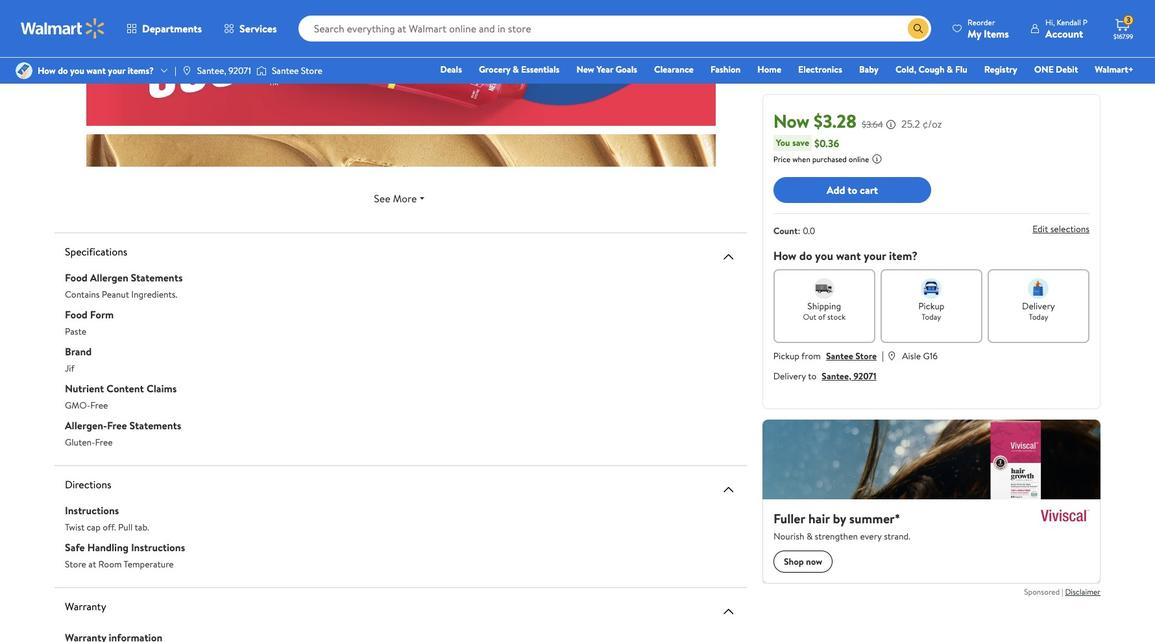 Task type: locate. For each thing, give the bounding box(es) containing it.
1 vertical spatial delivery
[[774, 370, 806, 383]]

one
[[1035, 63, 1054, 76]]

0 vertical spatial do
[[58, 64, 68, 77]]

do down 0.0
[[800, 248, 813, 264]]

0 vertical spatial free
[[90, 399, 108, 412]]

cap
[[87, 521, 101, 534]]

0 vertical spatial food
[[65, 271, 88, 285]]

0 horizontal spatial santee
[[272, 64, 299, 77]]

electronics
[[799, 63, 843, 76]]

delivery down intent image for delivery
[[1023, 300, 1056, 313]]

0 horizontal spatial today
[[922, 312, 942, 323]]

1 vertical spatial your
[[864, 248, 887, 264]]

see
[[374, 192, 391, 206]]

1 & from the left
[[513, 63, 519, 76]]

0 vertical spatial how
[[38, 64, 56, 77]]

1 vertical spatial free
[[107, 419, 127, 433]]

1 horizontal spatial your
[[864, 248, 887, 264]]

handling
[[87, 541, 129, 555]]

1 vertical spatial 92071
[[854, 370, 877, 383]]

sponsored
[[1025, 587, 1060, 598]]

you for how do you want your item?
[[815, 248, 834, 264]]

 image left santee store
[[256, 64, 267, 77]]

pickup left from
[[774, 350, 800, 363]]

at
[[89, 558, 96, 571]]

92071 down santee store button
[[854, 370, 877, 383]]

to for add
[[848, 183, 858, 197]]

 image for santee store
[[256, 64, 267, 77]]

santee, 92071
[[197, 64, 251, 77]]

see more button
[[65, 186, 737, 212]]

santee store button
[[826, 350, 877, 363]]

to down from
[[808, 370, 817, 383]]

 image down walmart image
[[16, 62, 32, 79]]

0 horizontal spatial you
[[70, 64, 84, 77]]

1 vertical spatial instructions
[[131, 541, 185, 555]]

1 vertical spatial store
[[856, 350, 877, 363]]

you
[[776, 136, 791, 149]]

0 vertical spatial santee
[[272, 64, 299, 77]]

92071 down services popup button
[[229, 64, 251, 77]]

free down content
[[107, 419, 127, 433]]

pickup down intent image for pickup
[[919, 300, 945, 313]]

1 horizontal spatial want
[[837, 248, 861, 264]]

&
[[513, 63, 519, 76], [947, 63, 954, 76]]

2 today from the left
[[1029, 312, 1049, 323]]

0 horizontal spatial pickup
[[774, 350, 800, 363]]

pickup today
[[919, 300, 945, 323]]

disclaimer
[[1066, 587, 1101, 598]]

you down 0.0
[[815, 248, 834, 264]]

0 horizontal spatial do
[[58, 64, 68, 77]]

delivery today
[[1023, 300, 1056, 323]]

edit selections button
[[1033, 223, 1090, 236]]

today down intent image for pickup
[[922, 312, 942, 323]]

to for delivery
[[808, 370, 817, 383]]

home link
[[752, 62, 788, 77]]

allergen-
[[65, 419, 107, 433]]

statements
[[131, 271, 183, 285], [130, 419, 181, 433]]

1 today from the left
[[922, 312, 942, 323]]

how down walmart image
[[38, 64, 56, 77]]

g16
[[924, 350, 938, 363]]

1 vertical spatial pickup
[[774, 350, 800, 363]]

disclaimer button
[[1066, 587, 1101, 598]]

1 vertical spatial santee
[[826, 350, 854, 363]]

1 horizontal spatial today
[[1029, 312, 1049, 323]]

santee down services
[[272, 64, 299, 77]]

free down allergen-
[[95, 436, 113, 449]]

0 vertical spatial 92071
[[229, 64, 251, 77]]

you down walmart image
[[70, 64, 84, 77]]

santee, down services popup button
[[197, 64, 226, 77]]

to left cart
[[848, 183, 858, 197]]

instructions up cap
[[65, 504, 119, 518]]

do for how do you want your items?
[[58, 64, 68, 77]]

0 horizontal spatial santee,
[[197, 64, 226, 77]]

0 horizontal spatial want
[[87, 64, 106, 77]]

new year goals link
[[571, 62, 643, 77]]

0 horizontal spatial  image
[[16, 62, 32, 79]]

paste
[[65, 325, 86, 338]]

want for items?
[[87, 64, 106, 77]]

want left items?
[[87, 64, 106, 77]]

0 vertical spatial store
[[301, 64, 323, 77]]

your
[[108, 64, 126, 77], [864, 248, 887, 264]]

0 horizontal spatial 92071
[[229, 64, 251, 77]]

santee up santee, 92071 button
[[826, 350, 854, 363]]

santee, down pickup from santee store |
[[822, 370, 852, 383]]

statements down claims
[[130, 419, 181, 433]]

1 vertical spatial you
[[815, 248, 834, 264]]

1 food from the top
[[65, 271, 88, 285]]

|
[[175, 64, 176, 77], [882, 349, 884, 363], [1062, 587, 1064, 598]]

0.0
[[803, 225, 816, 238]]

want
[[87, 64, 106, 77], [837, 248, 861, 264]]

1 vertical spatial |
[[882, 349, 884, 363]]

| right items?
[[175, 64, 176, 77]]

contains
[[65, 288, 100, 301]]

one debit link
[[1029, 62, 1084, 77]]

cold, cough & flu
[[896, 63, 968, 76]]

92071
[[229, 64, 251, 77], [854, 370, 877, 383]]

1 horizontal spatial santee
[[826, 350, 854, 363]]

| left aisle
[[882, 349, 884, 363]]

food
[[65, 271, 88, 285], [65, 308, 88, 322]]

today down intent image for delivery
[[1029, 312, 1049, 323]]

food up contains
[[65, 271, 88, 285]]

want left item?
[[837, 248, 861, 264]]

essentials
[[521, 63, 560, 76]]

0 vertical spatial |
[[175, 64, 176, 77]]

to
[[848, 183, 858, 197], [808, 370, 817, 383]]

pickup for pickup today
[[919, 300, 945, 313]]

safe
[[65, 541, 85, 555]]

free down nutrient
[[90, 399, 108, 412]]

your left items?
[[108, 64, 126, 77]]

pickup for pickup from santee store |
[[774, 350, 800, 363]]

registry
[[985, 63, 1018, 76]]

1 horizontal spatial you
[[815, 248, 834, 264]]

2 & from the left
[[947, 63, 954, 76]]

count
[[774, 225, 798, 238]]

fashion
[[711, 63, 741, 76]]

25.2 ¢/oz you save $0.36
[[776, 117, 942, 150]]

0 horizontal spatial &
[[513, 63, 519, 76]]

2 vertical spatial store
[[65, 558, 86, 571]]

to inside 'add to cart' button
[[848, 183, 858, 197]]

aisle g16
[[903, 350, 938, 363]]

 image
[[16, 62, 32, 79], [256, 64, 267, 77]]

santee,
[[197, 64, 226, 77], [822, 370, 852, 383]]

0 vertical spatial instructions
[[65, 504, 119, 518]]

form
[[90, 308, 114, 322]]

$0.36
[[815, 136, 840, 150]]

debit
[[1056, 63, 1079, 76]]

baby link
[[854, 62, 885, 77]]

 image
[[182, 66, 192, 76]]

items?
[[128, 64, 154, 77]]

santee
[[272, 64, 299, 77], [826, 350, 854, 363]]

hi, kendall p account
[[1046, 17, 1088, 41]]

0 horizontal spatial to
[[808, 370, 817, 383]]

count : 0.0
[[774, 225, 816, 238]]

how
[[38, 64, 56, 77], [774, 248, 797, 264]]

0 horizontal spatial delivery
[[774, 370, 806, 383]]

search icon image
[[914, 23, 924, 34]]

2 food from the top
[[65, 308, 88, 322]]

new
[[577, 63, 595, 76]]

1 vertical spatial how
[[774, 248, 797, 264]]

1 horizontal spatial &
[[947, 63, 954, 76]]

0 horizontal spatial your
[[108, 64, 126, 77]]

1 vertical spatial do
[[800, 248, 813, 264]]

do down walmart image
[[58, 64, 68, 77]]

goals
[[616, 63, 638, 76]]

today for pickup
[[922, 312, 942, 323]]

do
[[58, 64, 68, 77], [800, 248, 813, 264]]

allergen
[[90, 271, 128, 285]]

store inside pickup from santee store |
[[856, 350, 877, 363]]

1 vertical spatial statements
[[130, 419, 181, 433]]

1 vertical spatial food
[[65, 308, 88, 322]]

do for how do you want your item?
[[800, 248, 813, 264]]

pickup inside pickup from santee store |
[[774, 350, 800, 363]]

 image for how do you want your items?
[[16, 62, 32, 79]]

1 horizontal spatial santee,
[[822, 370, 852, 383]]

| left disclaimer button
[[1062, 587, 1064, 598]]

& inside "cold, cough & flu" link
[[947, 63, 954, 76]]

& right grocery on the left top of the page
[[513, 63, 519, 76]]

1 horizontal spatial 92071
[[854, 370, 877, 383]]

gmo-
[[65, 399, 90, 412]]

how for how do you want your items?
[[38, 64, 56, 77]]

cart
[[860, 183, 878, 197]]

your left item?
[[864, 248, 887, 264]]

how down count on the right top of page
[[774, 248, 797, 264]]

2 vertical spatial |
[[1062, 587, 1064, 598]]

reorder
[[968, 17, 996, 28]]

food up paste
[[65, 308, 88, 322]]

you
[[70, 64, 84, 77], [815, 248, 834, 264]]

year
[[597, 63, 614, 76]]

0 vertical spatial to
[[848, 183, 858, 197]]

jif
[[65, 362, 75, 375]]

delivery down from
[[774, 370, 806, 383]]

1 horizontal spatial pickup
[[919, 300, 945, 313]]

0 horizontal spatial store
[[65, 558, 86, 571]]

how do you want your items?
[[38, 64, 154, 77]]

1 horizontal spatial |
[[882, 349, 884, 363]]

1 horizontal spatial do
[[800, 248, 813, 264]]

clearance
[[655, 63, 694, 76]]

0 vertical spatial your
[[108, 64, 126, 77]]

& left "flu"
[[947, 63, 954, 76]]

0 vertical spatial delivery
[[1023, 300, 1056, 313]]

room
[[98, 558, 122, 571]]

0 vertical spatial you
[[70, 64, 84, 77]]

instructions up the "temperature"
[[131, 541, 185, 555]]

1 vertical spatial want
[[837, 248, 861, 264]]

santee inside pickup from santee store |
[[826, 350, 854, 363]]

Search search field
[[298, 16, 932, 42]]

claims
[[146, 382, 177, 396]]

1 horizontal spatial how
[[774, 248, 797, 264]]

specifications image
[[721, 249, 737, 265]]

pull
[[118, 521, 133, 534]]

cold,
[[896, 63, 917, 76]]

statements up the ingredients.
[[131, 271, 183, 285]]

1 horizontal spatial to
[[848, 183, 858, 197]]

1 horizontal spatial delivery
[[1023, 300, 1056, 313]]

aisle
[[903, 350, 921, 363]]

today inside delivery today
[[1029, 312, 1049, 323]]

add to cart button
[[774, 177, 932, 203]]

today inside pickup today
[[922, 312, 942, 323]]

1 vertical spatial to
[[808, 370, 817, 383]]

0 vertical spatial want
[[87, 64, 106, 77]]

intent image for shipping image
[[814, 279, 835, 299]]

1 vertical spatial santee,
[[822, 370, 852, 383]]

price when purchased online
[[774, 154, 870, 165]]

2 horizontal spatial store
[[856, 350, 877, 363]]

you for how do you want your items?
[[70, 64, 84, 77]]

hi,
[[1046, 17, 1055, 28]]

0 vertical spatial pickup
[[919, 300, 945, 313]]

warranty image
[[721, 604, 737, 620]]

0 horizontal spatial how
[[38, 64, 56, 77]]

1 horizontal spatial  image
[[256, 64, 267, 77]]



Task type: vqa. For each thing, say whether or not it's contained in the screenshot.
the Ingredients.
yes



Task type: describe. For each thing, give the bounding box(es) containing it.
santee, 92071 button
[[822, 370, 877, 383]]

price
[[774, 154, 791, 165]]

p
[[1084, 17, 1088, 28]]

your for item?
[[864, 248, 887, 264]]

0 vertical spatial santee,
[[197, 64, 226, 77]]

walmart image
[[21, 18, 105, 39]]

store inside instructions twist cap off.  pull tab. safe handling instructions store at room temperature
[[65, 558, 86, 571]]

intent image for pickup image
[[922, 279, 942, 299]]

& inside "grocery & essentials" link
[[513, 63, 519, 76]]

add to cart
[[827, 183, 878, 197]]

instructions twist cap off.  pull tab. safe handling instructions store at room temperature
[[65, 504, 185, 571]]

save
[[793, 136, 810, 149]]

directions
[[65, 478, 111, 492]]

reorder my items
[[968, 17, 1010, 41]]

legal information image
[[872, 154, 883, 164]]

warranty
[[65, 600, 106, 614]]

stock
[[828, 312, 846, 323]]

intent image for delivery image
[[1029, 279, 1049, 299]]

$167.99
[[1114, 32, 1134, 41]]

my
[[968, 26, 982, 41]]

sponsored | disclaimer
[[1025, 587, 1101, 598]]

brand
[[65, 345, 92, 359]]

:
[[798, 225, 801, 238]]

today for delivery
[[1029, 312, 1049, 323]]

cold, cough & flu link
[[890, 62, 974, 77]]

grocery & essentials
[[479, 63, 560, 76]]

learn more about strikethrough prices image
[[886, 119, 897, 130]]

departments
[[142, 21, 202, 36]]

registry link
[[979, 62, 1024, 77]]

off.
[[103, 521, 116, 534]]

santee store
[[272, 64, 323, 77]]

purchased
[[813, 154, 847, 165]]

grocery
[[479, 63, 511, 76]]

Walmart Site-Wide search field
[[298, 16, 932, 42]]

tab.
[[135, 521, 149, 534]]

pickup from santee store |
[[774, 349, 884, 363]]

delivery to santee, 92071
[[774, 370, 877, 383]]

now
[[774, 108, 810, 134]]

add
[[827, 183, 846, 197]]

food allergen statements contains peanut ingredients. food form paste brand jif nutrient content claims gmo-free allergen-free statements gluten-free
[[65, 271, 183, 449]]

nutrient
[[65, 382, 104, 396]]

clearance link
[[649, 62, 700, 77]]

gluten-
[[65, 436, 95, 449]]

items
[[984, 26, 1010, 41]]

online
[[849, 154, 870, 165]]

out
[[803, 312, 817, 323]]

when
[[793, 154, 811, 165]]

25.2
[[902, 117, 921, 131]]

shipping
[[808, 300, 842, 313]]

$3.64
[[862, 118, 884, 131]]

delivery for to
[[774, 370, 806, 383]]

account
[[1046, 26, 1084, 41]]

see more
[[374, 192, 417, 206]]

0 horizontal spatial instructions
[[65, 504, 119, 518]]

how for how do you want your item?
[[774, 248, 797, 264]]

0 vertical spatial statements
[[131, 271, 183, 285]]

¢/oz
[[923, 117, 942, 131]]

now $3.28
[[774, 108, 857, 134]]

from
[[802, 350, 821, 363]]

delivery for today
[[1023, 300, 1056, 313]]

3 $167.99
[[1114, 14, 1134, 41]]

0 horizontal spatial |
[[175, 64, 176, 77]]

3
[[1127, 14, 1131, 25]]

twist
[[65, 521, 85, 534]]

ingredients.
[[131, 288, 177, 301]]

temperature
[[124, 558, 174, 571]]

flu
[[956, 63, 968, 76]]

services
[[240, 21, 277, 36]]

want for item?
[[837, 248, 861, 264]]

1 horizontal spatial instructions
[[131, 541, 185, 555]]

fashion link
[[705, 62, 747, 77]]

your for items?
[[108, 64, 126, 77]]

2 horizontal spatial |
[[1062, 587, 1064, 598]]

new year goals
[[577, 63, 638, 76]]

edit selections
[[1033, 223, 1090, 236]]

deals link
[[435, 62, 468, 77]]

$3.28
[[814, 108, 857, 134]]

electronics link
[[793, 62, 849, 77]]

2 vertical spatial free
[[95, 436, 113, 449]]

how do you want your item?
[[774, 248, 918, 264]]

kendall
[[1057, 17, 1082, 28]]

item?
[[889, 248, 918, 264]]

edit
[[1033, 223, 1049, 236]]

peanut
[[102, 288, 129, 301]]

deals
[[441, 63, 462, 76]]

1 horizontal spatial store
[[301, 64, 323, 77]]

walmart+
[[1096, 63, 1134, 76]]

home
[[758, 63, 782, 76]]

directions image
[[721, 482, 737, 498]]

shipping out of stock
[[803, 300, 846, 323]]

of
[[819, 312, 826, 323]]

cough
[[919, 63, 945, 76]]

specifications
[[65, 245, 127, 259]]

grocery & essentials link
[[473, 62, 566, 77]]



